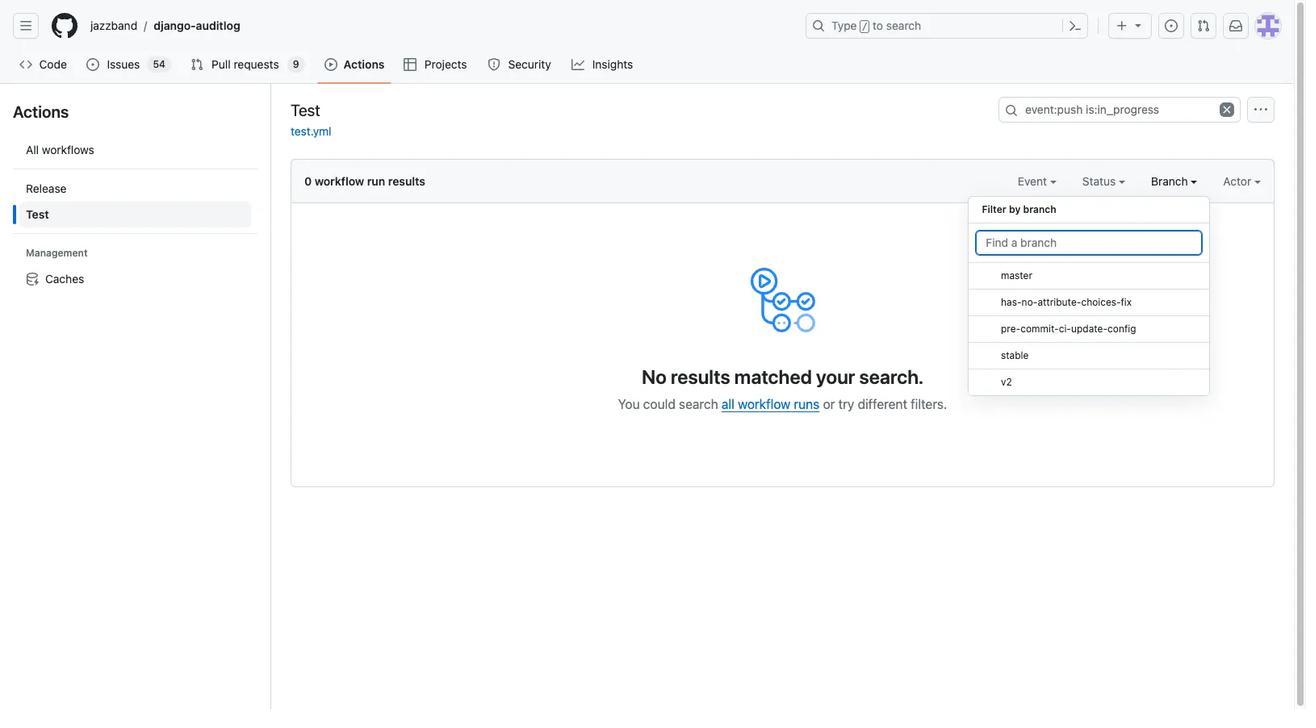 Task type: locate. For each thing, give the bounding box(es) containing it.
security
[[508, 57, 551, 71]]

1 horizontal spatial workflow
[[738, 397, 791, 412]]

9
[[293, 58, 299, 70]]

0 horizontal spatial git pull request image
[[191, 58, 203, 71]]

triangle down image
[[1132, 19, 1145, 31]]

1 vertical spatial list
[[13, 131, 258, 299]]

to
[[873, 19, 883, 32]]

results up all
[[671, 366, 730, 388]]

0 vertical spatial git pull request image
[[1197, 19, 1210, 32]]

workflow down the matched
[[738, 397, 791, 412]]

type / to search
[[832, 19, 921, 32]]

git pull request image left pull
[[191, 58, 203, 71]]

results
[[388, 174, 425, 188], [671, 366, 730, 388]]

table image
[[404, 58, 417, 71]]

issue opened image
[[1165, 19, 1178, 32]]

github actions image
[[750, 268, 815, 333]]

pre-commit-ci-update-config
[[1001, 323, 1137, 335]]

search right to
[[886, 19, 921, 32]]

graph image
[[572, 58, 585, 71]]

search left all
[[679, 397, 718, 412]]

by
[[1009, 203, 1021, 216]]

1 horizontal spatial git pull request image
[[1197, 19, 1210, 32]]

git pull request image right issue opened image
[[1197, 19, 1210, 32]]

no-
[[1022, 296, 1038, 308]]

update-
[[1072, 323, 1108, 335]]

0 workflow run results
[[304, 174, 425, 188]]

git pull request image for issue opened icon
[[191, 58, 203, 71]]

filter by branch
[[982, 203, 1056, 216]]

branch
[[1151, 174, 1191, 188]]

search
[[886, 19, 921, 32], [679, 397, 718, 412]]

master button
[[969, 263, 1210, 290]]

status button
[[1082, 173, 1125, 190]]

master
[[1001, 270, 1033, 282]]

test down release
[[26, 207, 49, 221]]

or
[[823, 397, 835, 412]]

1 vertical spatial results
[[671, 366, 730, 388]]

1 vertical spatial search
[[679, 397, 718, 412]]

0
[[304, 174, 312, 188]]

all workflows
[[26, 143, 94, 157]]

1 horizontal spatial actions
[[344, 57, 385, 71]]

try
[[839, 397, 854, 412]]

/ left django-
[[144, 19, 147, 33]]

jazzband
[[90, 19, 137, 32]]

has-no-attribute-choices-fix button
[[969, 290, 1210, 316]]

menu
[[968, 190, 1210, 409]]

/ left to
[[862, 21, 868, 32]]

you could search all workflow runs or try different filters.
[[618, 397, 947, 412]]

0 vertical spatial results
[[388, 174, 425, 188]]

/ inside jazzband / django-auditlog
[[144, 19, 147, 33]]

actions right play 'icon'
[[344, 57, 385, 71]]

no
[[642, 366, 667, 388]]

django-
[[154, 19, 196, 32]]

show workflow options image
[[1255, 103, 1267, 116]]

stable
[[1001, 350, 1029, 362]]

your
[[816, 366, 855, 388]]

test inside filter workflows element
[[26, 207, 49, 221]]

/ inside "type / to search"
[[862, 21, 868, 32]]

config
[[1108, 323, 1137, 335]]

fix
[[1121, 296, 1132, 308]]

0 horizontal spatial /
[[144, 19, 147, 33]]

has-no-attribute-choices-fix
[[1001, 296, 1132, 308]]

0 horizontal spatial actions
[[13, 103, 69, 121]]

test up test.yml
[[291, 101, 320, 119]]

0 vertical spatial list
[[84, 13, 796, 39]]

commit-
[[1021, 323, 1059, 335]]

0 vertical spatial search
[[886, 19, 921, 32]]

workflow
[[315, 174, 364, 188], [738, 397, 791, 412]]

git pull request image
[[1197, 19, 1210, 32], [191, 58, 203, 71]]

release link
[[19, 176, 251, 202]]

insights
[[592, 57, 633, 71]]

requests
[[234, 57, 279, 71]]

1 horizontal spatial /
[[862, 21, 868, 32]]

1 vertical spatial actions
[[13, 103, 69, 121]]

actions
[[344, 57, 385, 71], [13, 103, 69, 121]]

workflows
[[42, 143, 94, 157]]

0 horizontal spatial workflow
[[315, 174, 364, 188]]

projects
[[425, 57, 467, 71]]

workflow right '0'
[[315, 174, 364, 188]]

homepage image
[[52, 13, 78, 39]]

1 vertical spatial git pull request image
[[191, 58, 203, 71]]

results right run
[[388, 174, 425, 188]]

0 horizontal spatial search
[[679, 397, 718, 412]]

list
[[84, 13, 796, 39], [13, 131, 258, 299]]

plus image
[[1116, 19, 1129, 32]]

event
[[1018, 174, 1050, 188]]

1 vertical spatial test
[[26, 207, 49, 221]]

54
[[153, 58, 166, 70]]

1 horizontal spatial results
[[671, 366, 730, 388]]

/
[[144, 19, 147, 33], [862, 21, 868, 32]]

v2
[[1001, 376, 1012, 388]]

pre-
[[1001, 323, 1021, 335]]

actions up all
[[13, 103, 69, 121]]

all
[[722, 397, 735, 412]]

pull requests
[[212, 57, 279, 71]]

None search field
[[999, 97, 1241, 123]]

auditlog
[[196, 19, 240, 32]]

0 horizontal spatial test
[[26, 207, 49, 221]]

test
[[291, 101, 320, 119], [26, 207, 49, 221]]

all workflows link
[[19, 137, 251, 163]]

1 vertical spatial workflow
[[738, 397, 791, 412]]

security link
[[481, 52, 559, 77]]

caches
[[45, 272, 84, 286]]

release
[[26, 182, 67, 195]]

1 horizontal spatial test
[[291, 101, 320, 119]]

code link
[[13, 52, 74, 77]]

0 vertical spatial workflow
[[315, 174, 364, 188]]



Task type: describe. For each thing, give the bounding box(es) containing it.
1 horizontal spatial search
[[886, 19, 921, 32]]

all
[[26, 143, 39, 157]]

pre-commit-ci-update-config button
[[969, 316, 1210, 343]]

menu containing filter by branch
[[968, 190, 1210, 409]]

you
[[618, 397, 640, 412]]

choices-
[[1082, 296, 1121, 308]]

list containing jazzband
[[84, 13, 796, 39]]

ci-
[[1059, 323, 1072, 335]]

/ for type
[[862, 21, 868, 32]]

/ for jazzband
[[144, 19, 147, 33]]

Find a branch text field
[[976, 230, 1203, 256]]

no results matched your search.
[[642, 366, 924, 388]]

projects link
[[398, 52, 475, 77]]

shield image
[[488, 58, 501, 71]]

v2 button
[[969, 370, 1210, 396]]

test link
[[19, 202, 251, 228]]

attribute-
[[1038, 296, 1082, 308]]

0 vertical spatial test
[[291, 101, 320, 119]]

search image
[[1005, 104, 1018, 117]]

run
[[367, 174, 385, 188]]

play image
[[324, 58, 337, 71]]

branch
[[1023, 203, 1056, 216]]

notifications image
[[1230, 19, 1242, 32]]

test.yml
[[291, 124, 331, 138]]

list containing all workflows
[[13, 131, 258, 299]]

django-auditlog link
[[147, 13, 247, 39]]

status
[[1082, 174, 1119, 188]]

type
[[832, 19, 857, 32]]

actions link
[[318, 52, 391, 77]]

matched
[[735, 366, 812, 388]]

jazzband / django-auditlog
[[90, 19, 240, 33]]

actor button
[[1223, 173, 1261, 190]]

code image
[[19, 58, 32, 71]]

code
[[39, 57, 67, 71]]

issue opened image
[[87, 58, 100, 71]]

filter
[[982, 203, 1007, 216]]

command palette image
[[1069, 19, 1082, 32]]

event button
[[1018, 173, 1057, 190]]

runs
[[794, 397, 820, 412]]

git pull request image for issue opened image
[[1197, 19, 1210, 32]]

issues
[[107, 57, 140, 71]]

filter workflows element
[[19, 176, 251, 228]]

jazzband link
[[84, 13, 144, 39]]

search.
[[859, 366, 924, 388]]

stable button
[[969, 343, 1210, 370]]

0 horizontal spatial results
[[388, 174, 425, 188]]

management
[[26, 247, 88, 259]]

different
[[858, 397, 907, 412]]

filters.
[[911, 397, 947, 412]]

insights link
[[565, 52, 641, 77]]

caches link
[[19, 266, 251, 292]]

all workflow runs link
[[722, 397, 820, 412]]

0 vertical spatial actions
[[344, 57, 385, 71]]

test.yml link
[[291, 124, 331, 138]]

clear filters image
[[1220, 103, 1234, 117]]

pull
[[212, 57, 231, 71]]

actor
[[1223, 174, 1255, 188]]

has-
[[1001, 296, 1022, 308]]

could
[[643, 397, 676, 412]]



Task type: vqa. For each thing, say whether or not it's contained in the screenshot.
middle gem
no



